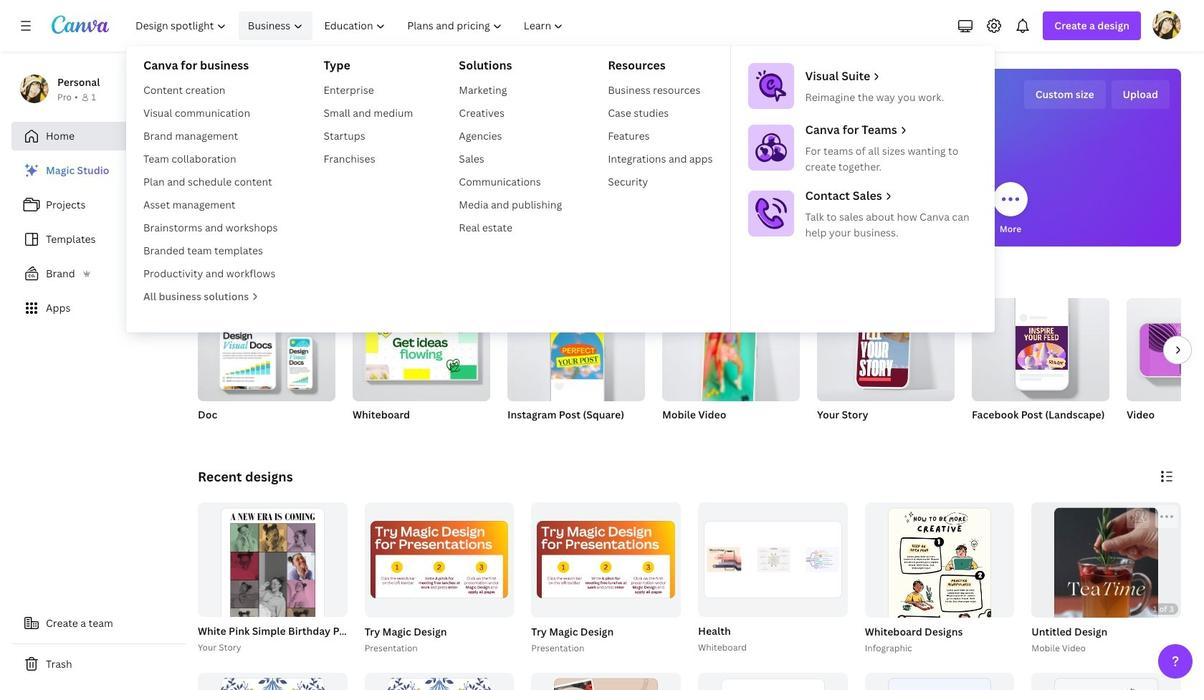 Task type: describe. For each thing, give the bounding box(es) containing it.
top level navigation element
[[126, 11, 994, 333]]



Task type: vqa. For each thing, say whether or not it's contained in the screenshot.
EMAILS
no



Task type: locate. For each thing, give the bounding box(es) containing it.
None search field
[[474, 133, 904, 162]]

group
[[817, 290, 955, 440], [817, 290, 955, 401], [198, 298, 335, 440], [198, 298, 335, 401], [353, 298, 490, 440], [353, 298, 490, 401], [507, 298, 645, 440], [507, 298, 645, 401], [662, 298, 800, 440], [662, 298, 800, 410], [972, 298, 1109, 440], [1127, 298, 1204, 440], [195, 502, 489, 690], [198, 502, 347, 690], [362, 502, 514, 655], [365, 502, 514, 617], [528, 502, 681, 655], [531, 502, 681, 617], [695, 502, 848, 655], [698, 502, 848, 617], [862, 502, 1014, 690], [1029, 502, 1181, 690], [1032, 502, 1181, 690], [198, 673, 347, 690], [365, 673, 514, 690], [531, 673, 681, 690], [698, 673, 848, 690], [865, 673, 1014, 690], [1032, 673, 1181, 690]]

menu
[[126, 46, 994, 333]]

stephanie aranda image
[[1152, 11, 1181, 39]]

list
[[11, 156, 186, 323]]



